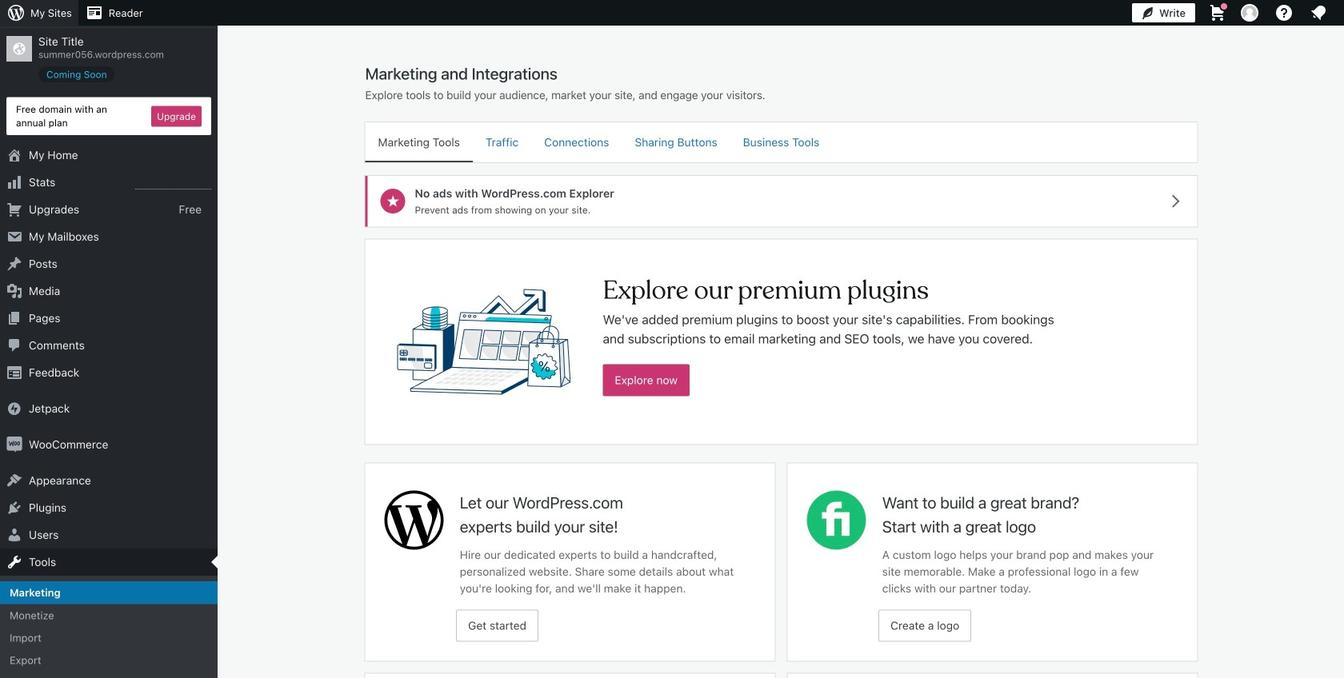 Task type: describe. For each thing, give the bounding box(es) containing it.
highest hourly views 0 image
[[135, 179, 211, 190]]

2 img image from the top
[[6, 437, 22, 453]]

3 list item from the top
[[1338, 232, 1345, 291]]

my profile image
[[1241, 4, 1259, 22]]

2 list item from the top
[[1338, 157, 1345, 232]]

help image
[[1275, 3, 1294, 22]]

1 list item from the top
[[1338, 82, 1345, 157]]



Task type: locate. For each thing, give the bounding box(es) containing it.
1 img image from the top
[[6, 401, 22, 417]]

menu
[[365, 122, 1198, 162]]

img image
[[6, 401, 22, 417], [6, 437, 22, 453]]

1 vertical spatial img image
[[6, 437, 22, 453]]

marketing tools image
[[397, 240, 571, 445]]

0 vertical spatial img image
[[6, 401, 22, 417]]

fiverr logo image
[[807, 491, 867, 550]]

my shopping cart image
[[1209, 3, 1228, 22]]

list item
[[1338, 82, 1345, 157], [1338, 157, 1345, 232], [1338, 232, 1345, 291]]

main content
[[359, 63, 1204, 679]]

manage your notifications image
[[1309, 3, 1329, 22]]



Task type: vqa. For each thing, say whether or not it's contained in the screenshot.
bottommost Bob Builder Image
no



